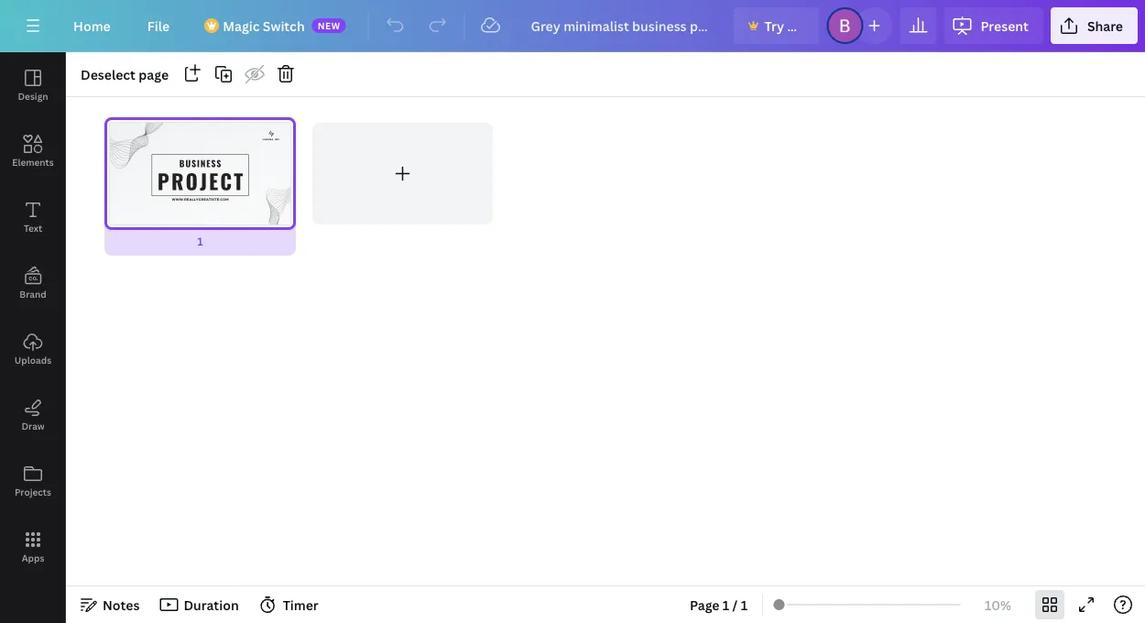 Task type: locate. For each thing, give the bounding box(es) containing it.
duration button
[[154, 590, 246, 620]]

1 left / in the right bottom of the page
[[723, 596, 730, 614]]

notes button
[[73, 590, 147, 620]]

page
[[690, 596, 720, 614]]

page
[[139, 66, 169, 83]]

design button
[[0, 52, 66, 118]]

/
[[733, 596, 738, 614]]

project
[[158, 166, 245, 196]]

deselect page button
[[73, 60, 176, 89]]

brand
[[20, 288, 46, 300]]

apps
[[22, 552, 44, 564]]

present
[[981, 17, 1029, 34]]

timer
[[283, 596, 319, 614]]

uploads button
[[0, 316, 66, 382]]

1 down www.reallygreatsite.com
[[197, 234, 203, 249]]

1 right / in the right bottom of the page
[[741, 596, 748, 614]]

larana,
[[263, 138, 274, 141]]

try canva pro button
[[734, 7, 851, 44]]

notes
[[103, 596, 140, 614]]

1
[[197, 234, 203, 249], [723, 596, 730, 614], [741, 596, 748, 614]]

main menu bar
[[0, 0, 1146, 52]]

share button
[[1051, 7, 1138, 44]]

www.reallygreatsite.com
[[172, 197, 229, 201]]

home link
[[59, 7, 125, 44]]

business
[[179, 157, 222, 170]]

file button
[[133, 7, 184, 44]]

switch
[[263, 17, 305, 34]]

design
[[18, 90, 48, 102]]

try canva pro
[[765, 17, 851, 34]]

text
[[24, 222, 42, 234]]

deselect page
[[81, 66, 169, 83]]

timer button
[[254, 590, 326, 620]]

elements
[[12, 156, 54, 168]]

projects button
[[0, 448, 66, 514]]

pro
[[830, 17, 851, 34]]

present button
[[945, 7, 1044, 44]]



Task type: describe. For each thing, give the bounding box(es) containing it.
side panel tab list
[[0, 52, 66, 580]]

file
[[147, 17, 170, 34]]

text button
[[0, 184, 66, 250]]

10% button
[[969, 590, 1028, 620]]

draw button
[[0, 382, 66, 448]]

brand button
[[0, 250, 66, 316]]

larana, inc.
[[263, 138, 280, 141]]

canva
[[788, 17, 827, 34]]

home
[[73, 17, 111, 34]]

page 1 / 1
[[690, 596, 748, 614]]

draw
[[21, 420, 45, 432]]

share
[[1088, 17, 1124, 34]]

apps button
[[0, 514, 66, 580]]

new
[[318, 19, 341, 32]]

duration
[[184, 596, 239, 614]]

magic switch
[[223, 17, 305, 34]]

1 horizontal spatial 1
[[723, 596, 730, 614]]

try
[[765, 17, 785, 34]]

2 horizontal spatial 1
[[741, 596, 748, 614]]

elements button
[[0, 118, 66, 184]]

Design title text field
[[517, 7, 727, 44]]

0 horizontal spatial 1
[[197, 234, 203, 249]]

deselect
[[81, 66, 136, 83]]

10%
[[985, 596, 1012, 614]]

uploads
[[15, 354, 51, 366]]

projects
[[15, 486, 51, 498]]

inc.
[[275, 138, 280, 141]]

magic
[[223, 17, 260, 34]]



Task type: vqa. For each thing, say whether or not it's contained in the screenshot.
Templates button
no



